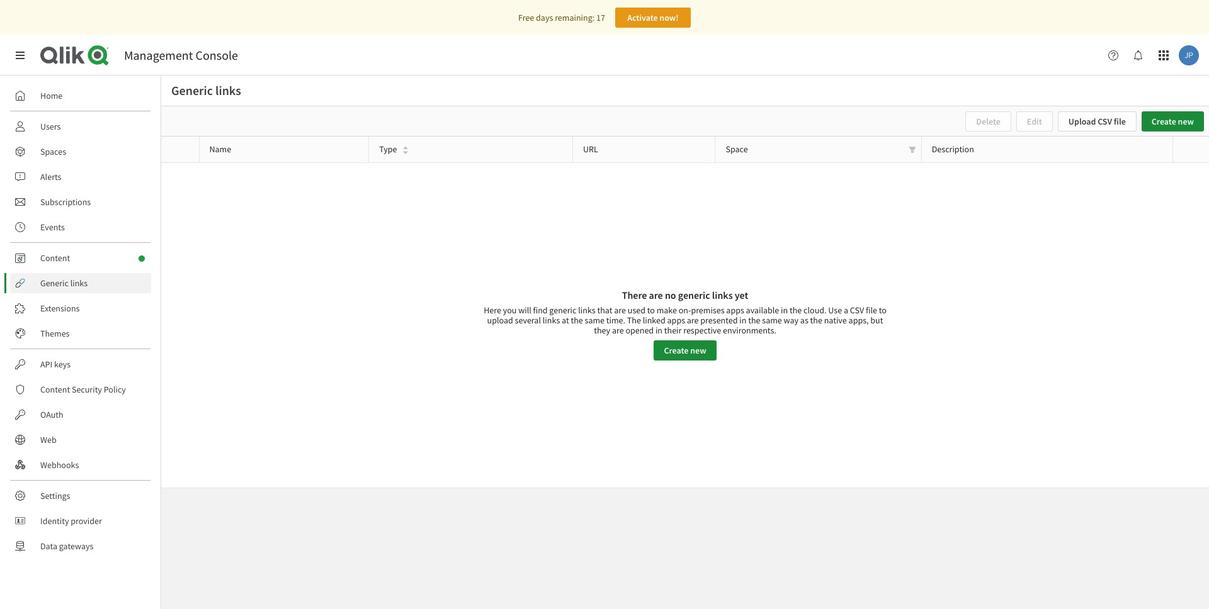 Task type: vqa. For each thing, say whether or not it's contained in the screenshot.
CSV
yes



Task type: describe. For each thing, give the bounding box(es) containing it.
icon: caret-up element
[[402, 144, 409, 151]]

1 horizontal spatial generic links
[[171, 82, 241, 98]]

find
[[533, 304, 548, 316]]

name
[[209, 144, 231, 155]]

0 horizontal spatial apps
[[667, 315, 685, 326]]

generic links link
[[10, 273, 151, 293]]

space
[[726, 144, 748, 155]]

but
[[870, 315, 883, 326]]

events link
[[10, 217, 151, 237]]

alerts link
[[10, 167, 151, 187]]

keys
[[54, 359, 71, 370]]

will
[[518, 304, 531, 316]]

several
[[515, 315, 541, 326]]

file inside there are no generic links yet here you will find generic links that are used to make on-premises apps available in the cloud. use a csv file to upload several links at the same time. the linked apps are presented in the same way as the native apps, but they are opened in their respective environments.
[[866, 304, 877, 316]]

1 horizontal spatial apps
[[726, 304, 744, 316]]

console
[[196, 47, 238, 63]]

apps,
[[849, 315, 869, 326]]

identity provider
[[40, 516, 102, 527]]

security
[[72, 384, 102, 395]]

there are no generic links yet here you will find generic links that are used to make on-premises apps available in the cloud. use a csv file to upload several links at the same time. the linked apps are presented in the same way as the native apps, but they are opened in their respective environments.
[[484, 289, 887, 336]]

web link
[[10, 430, 151, 450]]

web
[[40, 434, 56, 446]]

1 vertical spatial generic
[[549, 304, 576, 316]]

2 to from the left
[[879, 304, 887, 316]]

description
[[932, 144, 974, 155]]

management console element
[[124, 47, 238, 63]]

the right at
[[571, 315, 583, 326]]

respective
[[683, 325, 721, 336]]

settings link
[[10, 486, 151, 506]]

themes
[[40, 328, 70, 339]]

1 to from the left
[[647, 304, 655, 316]]

close sidebar menu image
[[15, 50, 25, 60]]

upload csv file button
[[1058, 111, 1136, 132]]

free days remaining: 17
[[518, 12, 605, 23]]

a
[[844, 304, 848, 316]]

generic inside navigation pane element
[[40, 278, 69, 289]]

extensions
[[40, 303, 80, 314]]

1 horizontal spatial generic
[[678, 289, 710, 301]]

upload csv file
[[1068, 116, 1126, 127]]

events
[[40, 222, 65, 233]]

icon: filter element
[[903, 137, 921, 162]]

management
[[124, 47, 193, 63]]

data gateways link
[[10, 536, 151, 557]]

that
[[597, 304, 612, 316]]

api keys
[[40, 359, 71, 370]]

presented
[[700, 315, 738, 326]]

0 horizontal spatial create new
[[664, 345, 706, 356]]

on-
[[679, 304, 691, 316]]

oauth link
[[10, 405, 151, 425]]

time.
[[606, 315, 625, 326]]

links left yet
[[712, 289, 733, 301]]

gateways
[[59, 541, 93, 552]]

themes link
[[10, 324, 151, 344]]

users
[[40, 121, 61, 132]]

content for content
[[40, 253, 70, 264]]

are right that
[[614, 304, 626, 316]]

there
[[622, 289, 647, 301]]

management console
[[124, 47, 238, 63]]

use
[[828, 304, 842, 316]]

users link
[[10, 116, 151, 137]]

days
[[536, 12, 553, 23]]

here
[[484, 304, 501, 316]]

free
[[518, 12, 534, 23]]

content link
[[10, 248, 151, 268]]

icon: caret-down element
[[402, 149, 409, 156]]

identity provider link
[[10, 511, 151, 531]]

are right 'they'
[[612, 325, 624, 336]]

make
[[657, 304, 677, 316]]

as
[[800, 315, 808, 326]]

oauth
[[40, 409, 63, 421]]

home
[[40, 90, 63, 101]]

file inside button
[[1114, 116, 1126, 127]]

17
[[596, 12, 605, 23]]

0 vertical spatial create new
[[1152, 116, 1194, 127]]

webhooks link
[[10, 455, 151, 475]]

you
[[503, 304, 517, 316]]

data
[[40, 541, 57, 552]]

remaining:
[[555, 12, 595, 23]]

cloud.
[[804, 304, 826, 316]]

policy
[[104, 384, 126, 395]]

native
[[824, 315, 847, 326]]



Task type: locate. For each thing, give the bounding box(es) containing it.
create new button
[[1141, 111, 1204, 132], [654, 340, 716, 360]]

opened
[[626, 325, 654, 336]]

generic
[[678, 289, 710, 301], [549, 304, 576, 316]]

0 vertical spatial generic
[[171, 82, 213, 98]]

subscriptions link
[[10, 192, 151, 212]]

available
[[746, 304, 779, 316]]

type
[[379, 144, 397, 155]]

generic links down console
[[171, 82, 241, 98]]

are left no
[[649, 289, 663, 301]]

to right used
[[647, 304, 655, 316]]

apps down yet
[[726, 304, 744, 316]]

upload
[[487, 315, 513, 326]]

1 horizontal spatial file
[[1114, 116, 1126, 127]]

1 same from the left
[[585, 315, 605, 326]]

links inside generic links link
[[70, 278, 88, 289]]

generic up extensions
[[40, 278, 69, 289]]

subscriptions
[[40, 196, 91, 208]]

new
[[1178, 116, 1194, 127], [690, 345, 706, 356]]

create for the bottommost create new button
[[664, 345, 689, 356]]

activate
[[627, 12, 658, 23]]

webhooks
[[40, 460, 79, 471]]

content security policy
[[40, 384, 126, 395]]

0 horizontal spatial generic links
[[40, 278, 88, 289]]

1 horizontal spatial generic
[[171, 82, 213, 98]]

0 horizontal spatial to
[[647, 304, 655, 316]]

1 vertical spatial create new
[[664, 345, 706, 356]]

0 horizontal spatial file
[[866, 304, 877, 316]]

spaces link
[[10, 142, 151, 162]]

api keys link
[[10, 355, 151, 375]]

premises
[[691, 304, 724, 316]]

1 vertical spatial generic links
[[40, 278, 88, 289]]

generic links up extensions
[[40, 278, 88, 289]]

links left that
[[578, 304, 596, 316]]

they
[[594, 325, 610, 336]]

1 vertical spatial csv
[[850, 304, 864, 316]]

extensions link
[[10, 298, 151, 319]]

0 vertical spatial create
[[1152, 116, 1176, 127]]

create new
[[1152, 116, 1194, 127], [664, 345, 706, 356]]

2 content from the top
[[40, 384, 70, 395]]

content for content security policy
[[40, 384, 70, 395]]

1 vertical spatial content
[[40, 384, 70, 395]]

0 vertical spatial content
[[40, 253, 70, 264]]

create for topmost create new button
[[1152, 116, 1176, 127]]

file
[[1114, 116, 1126, 127], [866, 304, 877, 316]]

the left cloud.
[[790, 304, 802, 316]]

identity
[[40, 516, 69, 527]]

file right upload
[[1114, 116, 1126, 127]]

james peterson image
[[1179, 45, 1199, 65]]

0 vertical spatial generic
[[678, 289, 710, 301]]

upload
[[1068, 116, 1096, 127]]

in
[[781, 304, 788, 316], [739, 315, 746, 326], [655, 325, 662, 336]]

csv inside there are no generic links yet here you will find generic links that are used to make on-premises apps available in the cloud. use a csv file to upload several links at the same time. the linked apps are presented in the same way as the native apps, but they are opened in their respective environments.
[[850, 304, 864, 316]]

no
[[665, 289, 676, 301]]

1 vertical spatial generic
[[40, 278, 69, 289]]

1 horizontal spatial create new
[[1152, 116, 1194, 127]]

provider
[[71, 516, 102, 527]]

new connector image
[[139, 256, 145, 262]]

0 horizontal spatial in
[[655, 325, 662, 336]]

1 content from the top
[[40, 253, 70, 264]]

create
[[1152, 116, 1176, 127], [664, 345, 689, 356]]

0 horizontal spatial new
[[690, 345, 706, 356]]

the right as
[[810, 315, 822, 326]]

way
[[784, 315, 798, 326]]

content down events
[[40, 253, 70, 264]]

content security policy link
[[10, 380, 151, 400]]

yet
[[735, 289, 748, 301]]

generic down management console 'element'
[[171, 82, 213, 98]]

0 horizontal spatial create new button
[[654, 340, 716, 360]]

0 horizontal spatial generic
[[40, 278, 69, 289]]

generic links inside generic links link
[[40, 278, 88, 289]]

1 horizontal spatial create new button
[[1141, 111, 1204, 132]]

icon: caret-up image
[[402, 144, 409, 151]]

1 horizontal spatial in
[[739, 315, 746, 326]]

navigation pane element
[[0, 81, 161, 562]]

0 horizontal spatial same
[[585, 315, 605, 326]]

1 vertical spatial new
[[690, 345, 706, 356]]

url
[[583, 144, 598, 155]]

links
[[215, 82, 241, 98], [70, 278, 88, 289], [712, 289, 733, 301], [578, 304, 596, 316], [543, 315, 560, 326]]

0 vertical spatial csv
[[1098, 116, 1112, 127]]

content down api keys
[[40, 384, 70, 395]]

1 horizontal spatial same
[[762, 315, 782, 326]]

linked
[[643, 315, 665, 326]]

to
[[647, 304, 655, 316], [879, 304, 887, 316]]

0 horizontal spatial create
[[664, 345, 689, 356]]

links up extensions 'link'
[[70, 278, 88, 289]]

are
[[649, 289, 663, 301], [614, 304, 626, 316], [687, 315, 699, 326], [612, 325, 624, 336]]

2 same from the left
[[762, 315, 782, 326]]

icon: caret-down image
[[402, 149, 409, 156]]

in right the presented
[[739, 315, 746, 326]]

1 horizontal spatial new
[[1178, 116, 1194, 127]]

now!
[[660, 12, 679, 23]]

same left time.
[[585, 315, 605, 326]]

apps
[[726, 304, 744, 316], [667, 315, 685, 326]]

csv inside button
[[1098, 116, 1112, 127]]

their
[[664, 325, 682, 336]]

0 horizontal spatial csv
[[850, 304, 864, 316]]

0 vertical spatial new
[[1178, 116, 1194, 127]]

same
[[585, 315, 605, 326], [762, 315, 782, 326]]

to right the apps,
[[879, 304, 887, 316]]

0 vertical spatial generic links
[[171, 82, 241, 98]]

home link
[[10, 86, 151, 106]]

used
[[628, 304, 645, 316]]

settings
[[40, 491, 70, 502]]

1 vertical spatial create
[[664, 345, 689, 356]]

activate now!
[[627, 12, 679, 23]]

0 vertical spatial create new button
[[1141, 111, 1204, 132]]

in right available
[[781, 304, 788, 316]]

0 horizontal spatial generic
[[549, 304, 576, 316]]

the down yet
[[748, 315, 760, 326]]

alerts
[[40, 171, 61, 183]]

1 horizontal spatial to
[[879, 304, 887, 316]]

generic up on-
[[678, 289, 710, 301]]

1 horizontal spatial csv
[[1098, 116, 1112, 127]]

generic links
[[171, 82, 241, 98], [40, 278, 88, 289]]

generic
[[171, 82, 213, 98], [40, 278, 69, 289]]

activate now! link
[[615, 8, 691, 28]]

links down console
[[215, 82, 241, 98]]

1 vertical spatial file
[[866, 304, 877, 316]]

the
[[790, 304, 802, 316], [571, 315, 583, 326], [748, 315, 760, 326], [810, 315, 822, 326]]

same left way
[[762, 315, 782, 326]]

in left their
[[655, 325, 662, 336]]

icon: filter image
[[908, 146, 916, 154]]

1 vertical spatial create new button
[[654, 340, 716, 360]]

csv right a
[[850, 304, 864, 316]]

0 vertical spatial file
[[1114, 116, 1126, 127]]

are right their
[[687, 315, 699, 326]]

spaces
[[40, 146, 66, 157]]

file right a
[[866, 304, 877, 316]]

api
[[40, 359, 52, 370]]

csv right upload
[[1098, 116, 1112, 127]]

links left at
[[543, 315, 560, 326]]

2 horizontal spatial in
[[781, 304, 788, 316]]

data gateways
[[40, 541, 93, 552]]

the
[[627, 315, 641, 326]]

apps right linked
[[667, 315, 685, 326]]

at
[[562, 315, 569, 326]]

environments.
[[723, 325, 776, 336]]

generic right find
[[549, 304, 576, 316]]

1 horizontal spatial create
[[1152, 116, 1176, 127]]



